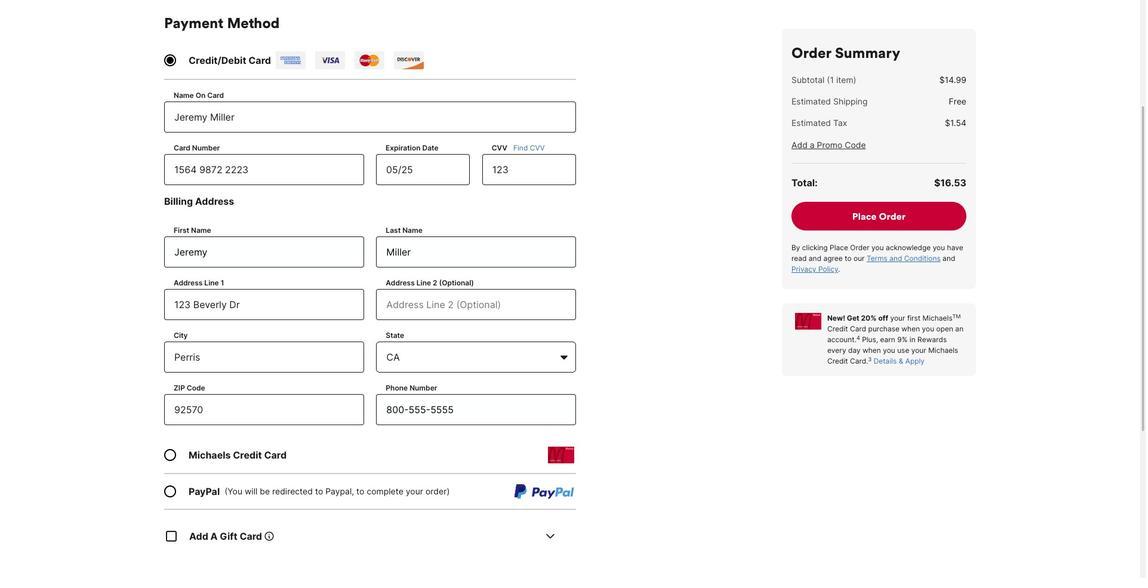 Task type: describe. For each thing, give the bounding box(es) containing it.
1 for line
[[221, 278, 224, 287]]

privacy
[[792, 265, 817, 274]]

Address Line 2 (Optional) text field
[[376, 289, 576, 320]]

Phone Number text field
[[376, 394, 576, 425]]

3 and from the left
[[943, 254, 956, 263]]

in
[[910, 335, 916, 344]]

ZIP Code text field
[[164, 394, 364, 425]]

$ 14.99
[[940, 75, 967, 85]]

2 vertical spatial michaels
[[189, 449, 231, 461]]

by
[[792, 243, 801, 252]]

will
[[245, 486, 258, 496]]

off
[[879, 314, 889, 322]]

by clicking place order
[[792, 243, 870, 252]]

rewards
[[918, 335, 947, 344]]

credit inside 4 plus, earn 9% in rewards every day when you use your michaels credit card.
[[828, 357, 848, 365]]

address line 1
[[174, 278, 224, 287]]

20%
[[861, 314, 877, 322]]

terms
[[867, 254, 888, 263]]

16.53
[[941, 177, 967, 189]]

use
[[898, 346, 910, 355]]

card inside new! get 20% off your first michaels tm credit card purchase when you open an account.
[[850, 324, 867, 333]]

City text field
[[164, 342, 364, 373]]

date
[[422, 143, 439, 152]]

name for last
[[403, 226, 423, 235]]

you inside new! get 20% off your first michaels tm credit card purchase when you open an account.
[[922, 324, 935, 333]]

card.
[[850, 357, 869, 365]]

add a promo code
[[792, 140, 866, 150]]

a
[[810, 140, 815, 150]]

payment
[[164, 14, 224, 32]]

place inside 'place order' button
[[853, 210, 877, 222]]

on
[[196, 91, 206, 100]]

place order button
[[792, 202, 967, 231]]

line for 2
[[417, 278, 431, 287]]

payment method
[[164, 14, 280, 32]]

order inside button
[[879, 210, 906, 222]]

be
[[260, 486, 270, 496]]

card right "on"
[[207, 91, 224, 100]]

first name
[[174, 226, 211, 235]]

cvv find cvv
[[492, 143, 545, 152]]

(you
[[225, 486, 242, 496]]

day
[[849, 346, 861, 355]]

when inside new! get 20% off your first michaels tm credit card purchase when you open an account.
[[902, 324, 920, 333]]

1 horizontal spatial order
[[851, 243, 870, 252]]

expiration date
[[386, 143, 439, 152]]

tm
[[953, 313, 961, 319]]

last name
[[386, 226, 423, 235]]

CVV text field
[[482, 154, 576, 185]]

1 vertical spatial place
[[830, 243, 849, 252]]

Name on Card text field
[[164, 102, 576, 133]]

plcc card logo image
[[795, 313, 822, 330]]

place order
[[853, 210, 906, 222]]

subtotal
[[792, 75, 825, 85]]

michaelspayment image
[[548, 447, 574, 463]]

first
[[174, 226, 189, 235]]

shipping
[[834, 96, 868, 106]]

2
[[433, 278, 437, 287]]

read
[[792, 254, 807, 263]]

$ 16.53
[[935, 177, 967, 189]]

conditions
[[905, 254, 941, 263]]

item
[[837, 75, 854, 85]]

1 cvv from the left
[[492, 143, 508, 152]]

zip code
[[174, 383, 205, 392]]

billing address
[[164, 195, 234, 207]]

our
[[854, 254, 865, 263]]

(optional)
[[439, 278, 474, 287]]

purchase
[[869, 324, 900, 333]]

&
[[899, 357, 904, 365]]

paypal (you will be redirected to paypal, to complete your order)
[[189, 486, 450, 497]]

earn
[[881, 335, 896, 344]]

promo
[[817, 140, 843, 150]]

)
[[854, 75, 857, 85]]

terms and conditions and privacy policy .
[[792, 254, 956, 274]]

first
[[908, 314, 921, 322]]

every
[[828, 346, 847, 355]]

paypal,
[[326, 486, 354, 496]]

card up the be
[[264, 449, 287, 461]]

number for card number
[[192, 143, 220, 152]]

line for 1
[[204, 278, 219, 287]]

a
[[211, 530, 218, 542]]

billing
[[164, 195, 193, 207]]

4 plus, earn 9% in rewards every day when you use your michaels credit card.
[[828, 334, 959, 365]]

Card Number text field
[[164, 154, 364, 185]]

michaels credit card
[[189, 449, 287, 461]]

estimated for estimated shipping
[[792, 96, 831, 106]]

.
[[839, 265, 841, 274]]

credit/debit
[[189, 54, 246, 66]]

estimated for estimated tax
[[792, 118, 831, 128]]

card up billing
[[174, 143, 190, 152]]

0 horizontal spatial order
[[792, 44, 832, 62]]

card right gift
[[240, 530, 262, 542]]

your inside the paypal (you will be redirected to paypal, to complete your order)
[[406, 486, 423, 496]]

free
[[949, 96, 967, 106]]



Task type: vqa. For each thing, say whether or not it's contained in the screenshot.
New Year Savings Spree in white text on image of colored pencils in rainbow order
no



Task type: locate. For each thing, give the bounding box(es) containing it.
details
[[874, 357, 897, 365]]

0 horizontal spatial add
[[189, 530, 208, 542]]

add for add a gift card
[[189, 530, 208, 542]]

2 horizontal spatial and
[[943, 254, 956, 263]]

line down first name
[[204, 278, 219, 287]]

michaels up the paypal
[[189, 449, 231, 461]]

1 and from the left
[[809, 254, 822, 263]]

Last Name text field
[[376, 236, 576, 268]]

1 estimated from the top
[[792, 96, 831, 106]]

find cvv button
[[514, 143, 545, 152]]

code right zip
[[187, 383, 205, 392]]

you down earn
[[883, 346, 896, 355]]

0 vertical spatial code
[[845, 140, 866, 150]]

details & apply link
[[874, 357, 925, 365]]

when up in
[[902, 324, 920, 333]]

0 horizontal spatial when
[[863, 346, 881, 355]]

name left "on"
[[174, 91, 194, 100]]

when
[[902, 324, 920, 333], [863, 346, 881, 355]]

place up you acknowledge you have read and agree to our
[[853, 210, 877, 222]]

line
[[204, 278, 219, 287], [417, 278, 431, 287]]

cvv right the "find"
[[530, 143, 545, 152]]

name for first
[[191, 226, 211, 235]]

to
[[845, 254, 852, 263], [315, 486, 323, 496], [357, 486, 365, 496]]

complete
[[367, 486, 404, 496]]

Address Line 1 text field
[[164, 289, 364, 320]]

card down method
[[249, 54, 271, 66]]

you up the terms
[[872, 243, 884, 252]]

new!
[[828, 314, 846, 322]]

2 horizontal spatial order
[[879, 210, 906, 222]]

you inside 4 plus, earn 9% in rewards every day when you use your michaels credit card.
[[883, 346, 896, 355]]

card number
[[174, 143, 220, 152]]

and down acknowledge at the top
[[890, 254, 903, 263]]

summary
[[835, 44, 901, 62]]

0 horizontal spatial and
[[809, 254, 822, 263]]

order
[[792, 44, 832, 62], [879, 210, 906, 222], [851, 243, 870, 252]]

address left 2
[[386, 278, 415, 287]]

$ for 16.53
[[935, 177, 941, 189]]

your inside new! get 20% off your first michaels tm credit card purchase when you open an account.
[[891, 314, 906, 322]]

3 details & apply
[[869, 356, 925, 365]]

order)
[[426, 486, 450, 496]]

you acknowledge you have read and agree to our
[[792, 243, 964, 263]]

michaels up open
[[923, 314, 953, 322]]

order up acknowledge at the top
[[879, 210, 906, 222]]

$1.54
[[945, 118, 967, 128]]

when inside 4 plus, earn 9% in rewards every day when you use your michaels credit card.
[[863, 346, 881, 355]]

number for phone number
[[410, 383, 437, 392]]

credit up will
[[233, 449, 262, 461]]

1 horizontal spatial to
[[357, 486, 365, 496]]

1 horizontal spatial your
[[891, 314, 906, 322]]

4
[[857, 334, 860, 341]]

1 horizontal spatial place
[[853, 210, 877, 222]]

to left paypal,
[[315, 486, 323, 496]]

0 vertical spatial your
[[891, 314, 906, 322]]

$ for 14.99
[[940, 75, 945, 85]]

estimated tax
[[792, 118, 848, 128]]

2 cvv from the left
[[530, 143, 545, 152]]

9%
[[898, 335, 908, 344]]

number
[[192, 143, 220, 152], [410, 383, 437, 392]]

1 up address line 1 text field at the left of page
[[221, 278, 224, 287]]

1 vertical spatial code
[[187, 383, 205, 392]]

michaels inside 4 plus, earn 9% in rewards every day when you use your michaels credit card.
[[929, 346, 959, 355]]

1 horizontal spatial and
[[890, 254, 903, 263]]

clicking
[[803, 243, 828, 252]]

order up the subtotal
[[792, 44, 832, 62]]

michaels inside new! get 20% off your first michaels tm credit card purchase when you open an account.
[[923, 314, 953, 322]]

expiration
[[386, 143, 421, 152]]

0 horizontal spatial line
[[204, 278, 219, 287]]

0 vertical spatial when
[[902, 324, 920, 333]]

estimated up a
[[792, 118, 831, 128]]

add for add a promo code
[[792, 140, 808, 150]]

and inside you acknowledge you have read and agree to our
[[809, 254, 822, 263]]

2 line from the left
[[417, 278, 431, 287]]

1 line from the left
[[204, 278, 219, 287]]

get
[[847, 314, 860, 322]]

code right promo
[[845, 140, 866, 150]]

subtotal ( 1 item )
[[792, 75, 857, 85]]

redirected
[[272, 486, 313, 496]]

add inside button
[[792, 140, 808, 150]]

0 vertical spatial 1
[[830, 75, 834, 85]]

(
[[827, 75, 830, 85]]

credit down every
[[828, 357, 848, 365]]

city
[[174, 331, 188, 340]]

estimated
[[792, 96, 831, 106], [792, 118, 831, 128]]

Expiration Date text field
[[376, 154, 470, 185]]

code inside button
[[845, 140, 866, 150]]

First Name text field
[[164, 236, 364, 268]]

address for address line 1
[[174, 278, 203, 287]]

1 vertical spatial your
[[912, 346, 927, 355]]

you up rewards
[[922, 324, 935, 333]]

number down "on"
[[192, 143, 220, 152]]

1 vertical spatial 1
[[221, 278, 224, 287]]

place
[[853, 210, 877, 222], [830, 243, 849, 252]]

name right last in the top left of the page
[[403, 226, 423, 235]]

0 vertical spatial $
[[940, 75, 945, 85]]

line left 2
[[417, 278, 431, 287]]

michaels
[[923, 314, 953, 322], [929, 346, 959, 355], [189, 449, 231, 461]]

your left order)
[[406, 486, 423, 496]]

credit down new!
[[828, 324, 848, 333]]

2 horizontal spatial to
[[845, 254, 852, 263]]

paypal
[[189, 486, 220, 497]]

1 vertical spatial number
[[410, 383, 437, 392]]

$
[[940, 75, 945, 85], [935, 177, 941, 189]]

1 vertical spatial order
[[879, 210, 906, 222]]

address
[[195, 195, 234, 207], [174, 278, 203, 287], [386, 278, 415, 287]]

add a gift card
[[189, 530, 262, 542]]

your right off
[[891, 314, 906, 322]]

1 horizontal spatial cvv
[[530, 143, 545, 152]]

name
[[174, 91, 194, 100], [191, 226, 211, 235], [403, 226, 423, 235]]

agree
[[824, 254, 843, 263]]

code
[[845, 140, 866, 150], [187, 383, 205, 392]]

card
[[249, 54, 271, 66], [207, 91, 224, 100], [174, 143, 190, 152], [850, 324, 867, 333], [264, 449, 287, 461], [240, 530, 262, 542]]

1 horizontal spatial when
[[902, 324, 920, 333]]

1 vertical spatial michaels
[[929, 346, 959, 355]]

1 vertical spatial add
[[189, 530, 208, 542]]

your
[[891, 314, 906, 322], [912, 346, 927, 355], [406, 486, 423, 496]]

method
[[227, 14, 280, 32]]

order summary
[[792, 44, 901, 62]]

2 vertical spatial order
[[851, 243, 870, 252]]

tax
[[834, 118, 848, 128]]

0 vertical spatial estimated
[[792, 96, 831, 106]]

find
[[514, 143, 528, 152]]

2 and from the left
[[890, 254, 903, 263]]

0 vertical spatial place
[[853, 210, 877, 222]]

an
[[956, 324, 964, 333]]

gift
[[220, 530, 238, 542]]

3
[[869, 356, 872, 362]]

0 horizontal spatial 1
[[221, 278, 224, 287]]

address line 2 (optional)
[[386, 278, 474, 287]]

policy
[[819, 265, 839, 274]]

credit inside new! get 20% off your first michaels tm credit card purchase when you open an account.
[[828, 324, 848, 333]]

cvv left the "find"
[[492, 143, 508, 152]]

michaels down rewards
[[929, 346, 959, 355]]

your inside 4 plus, earn 9% in rewards every day when you use your michaels credit card.
[[912, 346, 927, 355]]

card up 4
[[850, 324, 867, 333]]

apply
[[906, 357, 925, 365]]

add
[[792, 140, 808, 150], [189, 530, 208, 542]]

0 horizontal spatial your
[[406, 486, 423, 496]]

1 left item
[[830, 75, 834, 85]]

and down have
[[943, 254, 956, 263]]

add a promo code button
[[792, 139, 866, 151]]

new! get 20% off your first michaels tm credit card purchase when you open an account.
[[828, 313, 964, 344]]

you
[[872, 243, 884, 252], [933, 243, 945, 252], [922, 324, 935, 333], [883, 346, 896, 355]]

name on card
[[174, 91, 224, 100]]

address for address line 2 (optional)
[[386, 278, 415, 287]]

1 vertical spatial $
[[935, 177, 941, 189]]

address down first name
[[174, 278, 203, 287]]

state
[[386, 331, 404, 340]]

0 vertical spatial michaels
[[923, 314, 953, 322]]

2 vertical spatial credit
[[233, 449, 262, 461]]

to for you
[[845, 254, 852, 263]]

open
[[937, 324, 954, 333]]

to right paypal,
[[357, 486, 365, 496]]

1 horizontal spatial add
[[792, 140, 808, 150]]

to inside you acknowledge you have read and agree to our
[[845, 254, 852, 263]]

2 vertical spatial your
[[406, 486, 423, 496]]

2 horizontal spatial your
[[912, 346, 927, 355]]

place up agree
[[830, 243, 849, 252]]

1 vertical spatial credit
[[828, 357, 848, 365]]

1 horizontal spatial line
[[417, 278, 431, 287]]

0 horizontal spatial cvv
[[492, 143, 508, 152]]

you left have
[[933, 243, 945, 252]]

phone number
[[386, 383, 437, 392]]

have
[[947, 243, 964, 252]]

0 horizontal spatial to
[[315, 486, 323, 496]]

address right billing
[[195, 195, 234, 207]]

your up apply
[[912, 346, 927, 355]]

to left our in the right of the page
[[845, 254, 852, 263]]

1 for (
[[830, 75, 834, 85]]

1 vertical spatial estimated
[[792, 118, 831, 128]]

1 horizontal spatial 1
[[830, 75, 834, 85]]

total:
[[792, 177, 818, 189]]

0 horizontal spatial place
[[830, 243, 849, 252]]

0 horizontal spatial code
[[187, 383, 205, 392]]

phone
[[386, 383, 408, 392]]

order up our in the right of the page
[[851, 243, 870, 252]]

0 vertical spatial order
[[792, 44, 832, 62]]

estimated shipping
[[792, 96, 868, 106]]

to for paypal
[[357, 486, 365, 496]]

zip
[[174, 383, 185, 392]]

number right 'phone'
[[410, 383, 437, 392]]

0 horizontal spatial number
[[192, 143, 220, 152]]

1 vertical spatial when
[[863, 346, 881, 355]]

14.99
[[945, 75, 967, 85]]

0 vertical spatial credit
[[828, 324, 848, 333]]

1 horizontal spatial number
[[410, 383, 437, 392]]

2 estimated from the top
[[792, 118, 831, 128]]

and down clicking
[[809, 254, 822, 263]]

1 horizontal spatial code
[[845, 140, 866, 150]]

plus,
[[862, 335, 879, 344]]

estimated down the subtotal
[[792, 96, 831, 106]]

when up 3
[[863, 346, 881, 355]]

credit/debit card
[[189, 54, 271, 66]]

last
[[386, 226, 401, 235]]

name right first
[[191, 226, 211, 235]]

0 vertical spatial number
[[192, 143, 220, 152]]

0 vertical spatial add
[[792, 140, 808, 150]]

account.
[[828, 335, 857, 344]]



